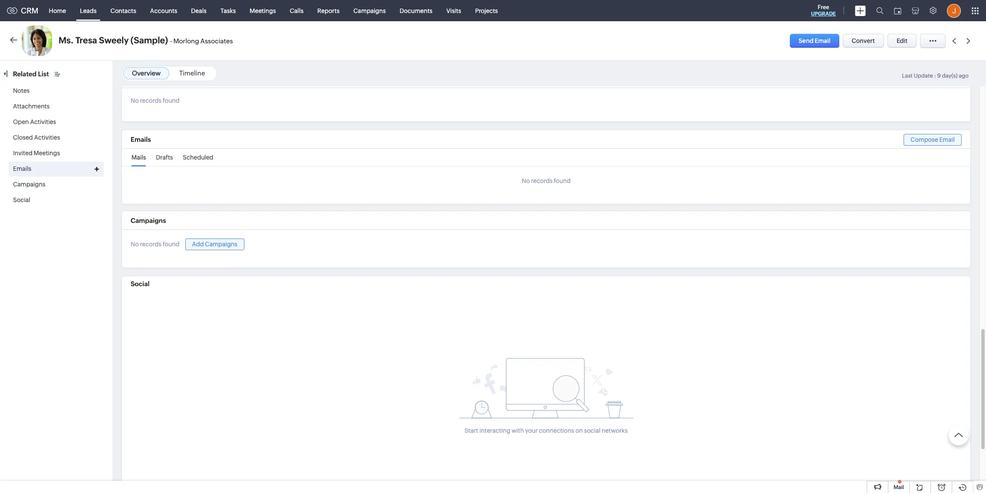 Task type: describe. For each thing, give the bounding box(es) containing it.
start
[[465, 428, 479, 435]]

closed
[[13, 134, 33, 141]]

ago
[[959, 73, 969, 79]]

2 vertical spatial no
[[131, 241, 139, 248]]

activities for open activities
[[30, 119, 56, 126]]

add campaigns link
[[185, 239, 244, 251]]

9
[[938, 73, 942, 79]]

email for compose email
[[940, 136, 956, 143]]

ms.
[[59, 35, 74, 45]]

:
[[935, 73, 937, 79]]

morlong
[[173, 37, 199, 45]]

visits
[[447, 7, 462, 14]]

leads link
[[73, 0, 104, 21]]

start interacting with your connections on social networks
[[465, 428, 628, 435]]

1 vertical spatial meetings
[[34, 150, 60, 157]]

notes link
[[13, 87, 30, 94]]

create menu element
[[850, 0, 872, 21]]

social link
[[13, 197, 30, 204]]

scheduled
[[183, 154, 213, 161]]

tasks
[[221, 7, 236, 14]]

interacting
[[480, 428, 511, 435]]

deals link
[[184, 0, 214, 21]]

related
[[13, 70, 37, 78]]

social
[[585, 428, 601, 435]]

day(s)
[[943, 73, 958, 79]]

2 vertical spatial found
[[163, 241, 180, 248]]

associates
[[201, 37, 233, 45]]

1 vertical spatial social
[[131, 280, 150, 288]]

timeline link
[[179, 69, 205, 77]]

0 horizontal spatial campaigns link
[[13, 181, 45, 188]]

sweely
[[99, 35, 129, 45]]

add campaigns
[[192, 241, 238, 248]]

search element
[[872, 0, 890, 21]]

closed activities
[[13, 134, 60, 141]]

leads
[[80, 7, 97, 14]]

home link
[[42, 0, 73, 21]]

reports
[[318, 7, 340, 14]]

accounts link
[[143, 0, 184, 21]]

networks
[[602, 428, 628, 435]]

add
[[192, 241, 204, 248]]

open activities
[[13, 119, 56, 126]]

upgrade
[[812, 11, 837, 17]]

2 vertical spatial records
[[140, 241, 162, 248]]

invited meetings
[[13, 150, 60, 157]]

deals
[[191, 7, 207, 14]]

open activities link
[[13, 119, 56, 126]]

compose
[[911, 136, 939, 143]]

drafts
[[156, 154, 173, 161]]

overview
[[132, 69, 161, 77]]

1 vertical spatial no records found
[[522, 178, 571, 185]]

on
[[576, 428, 583, 435]]

next record image
[[967, 38, 973, 44]]

last update : 9 day(s) ago
[[903, 73, 969, 79]]

profile element
[[943, 0, 967, 21]]

timeline
[[179, 69, 205, 77]]

0 vertical spatial campaigns link
[[347, 0, 393, 21]]

attachments
[[13, 103, 50, 110]]

mail
[[894, 485, 905, 491]]

send email button
[[791, 34, 840, 48]]

contacts link
[[104, 0, 143, 21]]

email for send email
[[815, 37, 831, 44]]

emails link
[[13, 165, 31, 172]]



Task type: vqa. For each thing, say whether or not it's contained in the screenshot.
Trial in the right of the page
no



Task type: locate. For each thing, give the bounding box(es) containing it.
reports link
[[311, 0, 347, 21]]

campaigns
[[354, 7, 386, 14], [13, 181, 45, 188], [131, 217, 166, 224], [205, 241, 238, 248]]

campaigns link right reports at the left
[[347, 0, 393, 21]]

activities for closed activities
[[34, 134, 60, 141]]

campaigns link
[[347, 0, 393, 21], [13, 181, 45, 188]]

connections
[[539, 428, 575, 435]]

email right compose
[[940, 136, 956, 143]]

0 vertical spatial email
[[815, 37, 831, 44]]

documents
[[400, 7, 433, 14]]

compose email
[[911, 136, 956, 143]]

calendar image
[[895, 7, 902, 14]]

ms. tresa sweely (sample) - morlong associates
[[59, 35, 233, 45]]

related list
[[13, 70, 50, 78]]

calls
[[290, 7, 304, 14]]

emails up mails
[[131, 136, 151, 143]]

activities up closed activities
[[30, 119, 56, 126]]

projects
[[475, 7, 498, 14]]

1 horizontal spatial social
[[131, 280, 150, 288]]

0 horizontal spatial social
[[13, 197, 30, 204]]

update
[[915, 73, 934, 79]]

social
[[13, 197, 30, 204], [131, 280, 150, 288]]

convert
[[852, 37, 876, 44]]

1 vertical spatial campaigns link
[[13, 181, 45, 188]]

meetings link
[[243, 0, 283, 21]]

email
[[815, 37, 831, 44], [940, 136, 956, 143]]

email right send
[[815, 37, 831, 44]]

no records found
[[131, 97, 180, 104], [522, 178, 571, 185], [131, 241, 180, 248]]

0 vertical spatial no records found
[[131, 97, 180, 104]]

invited meetings link
[[13, 150, 60, 157]]

send
[[799, 37, 814, 44]]

0 vertical spatial social
[[13, 197, 30, 204]]

documents link
[[393, 0, 440, 21]]

accounts
[[150, 7, 177, 14]]

previous record image
[[953, 38, 957, 44]]

invited
[[13, 150, 32, 157]]

1 vertical spatial found
[[554, 178, 571, 185]]

free
[[818, 4, 830, 10]]

(sample)
[[131, 35, 168, 45]]

0 vertical spatial found
[[163, 97, 180, 104]]

0 vertical spatial no
[[131, 97, 139, 104]]

contacts
[[111, 7, 136, 14]]

-
[[170, 37, 172, 45]]

crm
[[21, 6, 38, 15]]

projects link
[[468, 0, 505, 21]]

1 horizontal spatial email
[[940, 136, 956, 143]]

0 horizontal spatial meetings
[[34, 150, 60, 157]]

0 vertical spatial records
[[140, 97, 162, 104]]

0 horizontal spatial emails
[[13, 165, 31, 172]]

0 vertical spatial emails
[[131, 136, 151, 143]]

last
[[903, 73, 913, 79]]

visits link
[[440, 0, 468, 21]]

1 vertical spatial no
[[522, 178, 530, 185]]

0 vertical spatial meetings
[[250, 7, 276, 14]]

tresa
[[75, 35, 97, 45]]

mails
[[132, 154, 146, 161]]

0 horizontal spatial email
[[815, 37, 831, 44]]

1 vertical spatial emails
[[13, 165, 31, 172]]

email inside button
[[815, 37, 831, 44]]

1 horizontal spatial emails
[[131, 136, 151, 143]]

search image
[[877, 7, 884, 14]]

1 horizontal spatial meetings
[[250, 7, 276, 14]]

send email
[[799, 37, 831, 44]]

2 vertical spatial no records found
[[131, 241, 180, 248]]

edit
[[897, 37, 908, 44]]

no
[[131, 97, 139, 104], [522, 178, 530, 185], [131, 241, 139, 248]]

create menu image
[[856, 5, 867, 16]]

activities
[[30, 119, 56, 126], [34, 134, 60, 141]]

convert button
[[843, 34, 885, 48]]

overview link
[[132, 69, 161, 77]]

1 vertical spatial activities
[[34, 134, 60, 141]]

0 vertical spatial activities
[[30, 119, 56, 126]]

emails
[[131, 136, 151, 143], [13, 165, 31, 172]]

campaigns link down emails 'link'
[[13, 181, 45, 188]]

closed activities link
[[13, 134, 60, 141]]

open
[[13, 119, 29, 126]]

attachments link
[[13, 103, 50, 110]]

1 horizontal spatial campaigns link
[[347, 0, 393, 21]]

profile image
[[948, 4, 962, 18]]

meetings left the calls
[[250, 7, 276, 14]]

edit button
[[888, 34, 917, 48]]

free upgrade
[[812, 4, 837, 17]]

meetings
[[250, 7, 276, 14], [34, 150, 60, 157]]

meetings down closed activities link
[[34, 150, 60, 157]]

calls link
[[283, 0, 311, 21]]

list
[[38, 70, 49, 78]]

tasks link
[[214, 0, 243, 21]]

notes
[[13, 87, 30, 94]]

emails down invited
[[13, 165, 31, 172]]

crm link
[[7, 6, 38, 15]]

activities up invited meetings link
[[34, 134, 60, 141]]

found
[[163, 97, 180, 104], [554, 178, 571, 185], [163, 241, 180, 248]]

with
[[512, 428, 524, 435]]

home
[[49, 7, 66, 14]]

1 vertical spatial records
[[532, 178, 553, 185]]

1 vertical spatial email
[[940, 136, 956, 143]]

records
[[140, 97, 162, 104], [532, 178, 553, 185], [140, 241, 162, 248]]

your
[[526, 428, 538, 435]]



